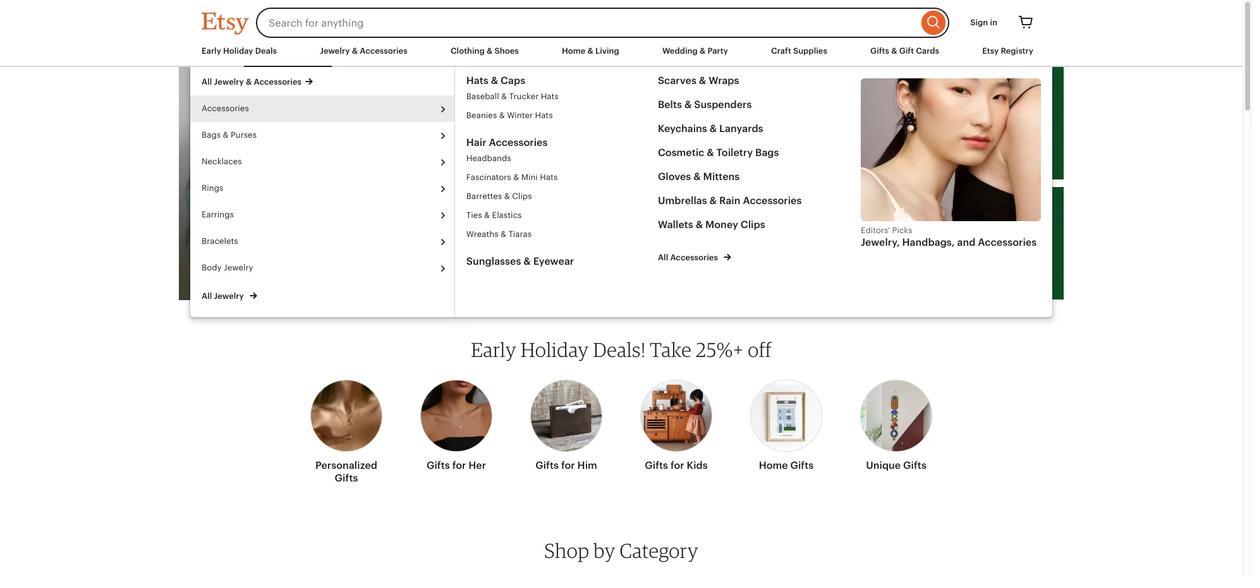 Task type: locate. For each thing, give the bounding box(es) containing it.
clothing & shoes
[[451, 46, 519, 56]]

bags & purses
[[202, 130, 257, 140]]

jewelry right body
[[224, 263, 253, 272]]

& right belts
[[685, 99, 692, 111]]

tiaras
[[509, 229, 532, 239]]

for inside "link"
[[671, 460, 684, 472]]

& for gifts & gift cards
[[891, 46, 897, 56]]

unique gifts
[[866, 460, 927, 472]]

& down keychains & lanyards
[[707, 147, 714, 159]]

hats down hats & caps link
[[541, 92, 559, 101]]

hats up 'baseball'
[[466, 75, 489, 87]]

& for home & living
[[587, 46, 593, 56]]

fascinators
[[466, 173, 511, 182]]

gifts inside home gifts link
[[790, 460, 814, 472]]

holiday for deals
[[223, 46, 253, 56]]

1 vertical spatial personalized
[[315, 460, 377, 472]]

& left party
[[700, 46, 706, 56]]

baseball & trucker hats link
[[466, 87, 658, 106]]

early holiday deals! take 25%+ off
[[471, 338, 772, 362]]

home & living
[[562, 46, 619, 56]]

all for all jewelry
[[202, 291, 212, 301]]

accessories down gifts
[[978, 237, 1037, 249]]

bags & purses menu item
[[190, 122, 454, 149]]

hats inside baseball & trucker hats link
[[541, 92, 559, 101]]

beanies & winter hats
[[466, 111, 553, 120]]

for left kids
[[671, 460, 684, 472]]

early inside 'link'
[[202, 46, 221, 56]]

& left the 'living'
[[587, 46, 593, 56]]

& for fascinators & mini hats
[[513, 173, 519, 182]]

0 vertical spatial personalized
[[914, 213, 1003, 230]]

home gifts
[[759, 460, 814, 472]]

1 horizontal spatial home
[[759, 460, 788, 472]]

& for gloves & mittens
[[694, 171, 701, 183]]

jewelry & accessories menu item
[[320, 46, 408, 56]]

jewelry up all jewelry & accessories link
[[320, 46, 350, 56]]

sign in
[[970, 18, 997, 27]]

& inside 'link'
[[504, 192, 510, 201]]

deals are here!
[[465, 137, 617, 159]]

a personalized ornament commemorating a child's first holiday featuring ornate lettering and subtle patterns. image
[[179, 67, 442, 300]]

0 vertical spatial all
[[202, 77, 212, 87]]

home & living menu item
[[562, 46, 619, 56]]

brighten
[[911, 93, 971, 110]]

& left winter
[[499, 111, 505, 120]]

up to 30% off!
[[914, 233, 1030, 256]]

0 vertical spatial holiday
[[223, 46, 253, 56]]

jewelry for all jewelry
[[214, 291, 244, 301]]

early holiday deals
[[202, 46, 277, 56]]

& for hats & caps
[[491, 75, 498, 87]]

& up cosmetic & toiletry bags
[[710, 123, 717, 135]]

bags down keychains & lanyards link
[[755, 147, 779, 159]]

shop by category
[[544, 539, 699, 563]]

winter
[[507, 111, 533, 120]]

1 vertical spatial holiday
[[516, 113, 588, 136]]

earrings menu item
[[190, 202, 454, 228]]

None search field
[[256, 8, 950, 38]]

1 horizontal spatial personalized
[[914, 213, 1003, 230]]

sign in button
[[961, 11, 1007, 34]]

& left mini
[[513, 173, 519, 182]]

jewelry & accessories link
[[320, 46, 408, 57]]

for right spirits
[[1022, 93, 1042, 110]]

clips inside 'link'
[[512, 192, 532, 201]]

hair accessories
[[466, 137, 548, 149]]

all jewelry & accessories link
[[202, 71, 454, 88]]

fascinators & mini hats link
[[466, 168, 658, 187]]

hats & caps
[[466, 75, 525, 87]]

menu bar
[[202, 46, 1041, 67]]

& down early holiday deals 'link'
[[246, 77, 252, 87]]

gifts for her
[[427, 460, 486, 472]]

& left the purses
[[223, 130, 229, 140]]

home inside menu bar
[[562, 46, 585, 56]]

& up all jewelry & accessories link
[[352, 46, 358, 56]]

& for jewelry & accessories
[[352, 46, 358, 56]]

hats right mini
[[540, 173, 558, 182]]

menu containing all jewelry & accessories
[[190, 71, 454, 310]]

1 horizontal spatial clips
[[741, 219, 765, 231]]

accessories down wallets & money clips
[[670, 253, 718, 262]]

hats inside "fascinators & mini hats" link
[[540, 173, 558, 182]]

1 vertical spatial clips
[[741, 219, 765, 231]]

for
[[1022, 93, 1042, 110], [452, 460, 466, 472], [561, 460, 575, 472], [671, 460, 684, 472]]

gifts for him link
[[530, 372, 602, 477]]

all jewelry & accessories
[[202, 77, 302, 87]]

0 vertical spatial home
[[562, 46, 585, 56]]

her
[[469, 460, 486, 472]]

for for gifts for her
[[452, 460, 466, 472]]

& inside menu item
[[223, 130, 229, 140]]

all down wallets
[[658, 253, 668, 262]]

hats & caps link
[[466, 75, 658, 87]]

& left wraps
[[699, 75, 706, 87]]

hats right winter
[[535, 111, 553, 120]]

bags inside menu item
[[202, 130, 221, 140]]

& up elastics
[[504, 192, 510, 201]]

off
[[748, 338, 772, 362]]

barrettes & clips
[[466, 192, 532, 201]]

craft supplies menu item
[[771, 46, 827, 56]]

accessories up the bags & purses
[[202, 104, 249, 113]]

& for ties & elastics
[[484, 210, 490, 220]]

0 horizontal spatial clips
[[512, 192, 532, 201]]

bags up 'necklaces'
[[202, 130, 221, 140]]

gifts & gift cards
[[870, 46, 939, 56]]

wallets & money clips link
[[658, 219, 850, 231]]

ties
[[466, 210, 482, 220]]

2 vertical spatial holiday
[[521, 338, 589, 362]]

wreaths & tiaras link
[[466, 225, 658, 244]]

2 vertical spatial early
[[471, 338, 516, 362]]

& down hats & caps
[[501, 92, 507, 101]]

gift
[[899, 46, 914, 56]]

bags
[[202, 130, 221, 140], [755, 147, 779, 159]]

holiday inside early holiday deals are here!
[[516, 113, 588, 136]]

& inside "link"
[[891, 46, 897, 56]]

menu bar containing early holiday deals
[[202, 46, 1041, 67]]

keychains & lanyards link
[[658, 123, 850, 135]]

barrettes
[[466, 192, 502, 201]]

wedding & party link
[[662, 46, 728, 57]]

accessories down winter
[[489, 137, 548, 149]]

etsy
[[982, 46, 999, 56]]

early for early holiday deals are here!
[[465, 113, 511, 136]]

all down early holiday deals 'link'
[[202, 77, 212, 87]]

personalized
[[914, 213, 1003, 230], [315, 460, 377, 472]]

2 vertical spatial all
[[202, 291, 212, 301]]

accessories menu item
[[190, 95, 454, 122]]

craft supplies link
[[771, 46, 827, 57]]

home for home & living
[[562, 46, 585, 56]]

& left gift in the right of the page
[[891, 46, 897, 56]]

1 vertical spatial early
[[465, 113, 511, 136]]

home gifts link
[[750, 372, 822, 477]]

& left rain in the right of the page
[[710, 195, 717, 207]]

for for gifts for kids
[[671, 460, 684, 472]]

& left eyewear
[[524, 255, 531, 267]]

kids
[[687, 460, 708, 472]]

registry
[[1001, 46, 1033, 56]]

holiday inside 'link'
[[223, 46, 253, 56]]

gifts
[[870, 46, 889, 56], [427, 460, 450, 472], [536, 460, 559, 472], [645, 460, 668, 472], [790, 460, 814, 472], [903, 460, 927, 472], [335, 472, 358, 484]]

up
[[914, 237, 932, 254]]

early for early holiday deals
[[202, 46, 221, 56]]

early for early holiday deals! take 25%+ off
[[471, 338, 516, 362]]

craft supplies
[[771, 46, 827, 56]]

fascinators & mini hats
[[466, 173, 558, 182]]

& left tiaras
[[501, 229, 506, 239]]

& for baseball & trucker hats
[[501, 92, 507, 101]]

accessories down gloves & mittens link
[[743, 195, 802, 207]]

0 horizontal spatial personalized
[[315, 460, 377, 472]]

1 horizontal spatial bags
[[755, 147, 779, 159]]

&
[[352, 46, 358, 56], [487, 46, 493, 56], [587, 46, 593, 56], [700, 46, 706, 56], [891, 46, 897, 56], [491, 75, 498, 87], [699, 75, 706, 87], [246, 77, 252, 87], [501, 92, 507, 101], [685, 99, 692, 111], [499, 111, 505, 120], [710, 123, 717, 135], [223, 130, 229, 140], [707, 147, 714, 159], [694, 171, 701, 183], [513, 173, 519, 182], [504, 192, 510, 201], [710, 195, 717, 207], [484, 210, 490, 220], [696, 219, 703, 231], [501, 229, 506, 239], [524, 255, 531, 267]]

clips down umbrellas & rain accessories link
[[741, 219, 765, 231]]

for left 'him'
[[561, 460, 575, 472]]

bracelets
[[202, 236, 238, 246]]

barrettes & clips link
[[466, 187, 658, 206]]

editors'
[[861, 226, 890, 235]]

money
[[705, 219, 738, 231]]

jewelry inside menu item
[[224, 263, 253, 272]]

gifts inside gifts for her link
[[427, 460, 450, 472]]

accessories up all jewelry & accessories link
[[360, 46, 408, 56]]

hair accessories link
[[466, 137, 658, 149]]

jewelry for body jewelry
[[224, 263, 253, 272]]

gifts & gift cards link
[[870, 46, 939, 57]]

0 horizontal spatial bags
[[202, 130, 221, 140]]

sunglasses & eyewear
[[466, 255, 574, 267]]

jewelry down body jewelry
[[214, 291, 244, 301]]

wedding
[[662, 46, 698, 56]]

for left her
[[452, 460, 466, 472]]

& for wallets & money clips
[[696, 219, 703, 231]]

holiday
[[223, 46, 253, 56], [516, 113, 588, 136], [521, 338, 589, 362]]

0 vertical spatial bags
[[202, 130, 221, 140]]

all down body
[[202, 291, 212, 301]]

1 vertical spatial home
[[759, 460, 788, 472]]

gifts
[[1007, 213, 1039, 230]]

holiday for deals are here!
[[516, 113, 588, 136]]

sign
[[970, 18, 988, 27]]

early holiday deals link
[[202, 46, 277, 57]]

0 vertical spatial clips
[[512, 192, 532, 201]]

bracelets menu item
[[190, 228, 454, 255]]

& for sunglasses & eyewear
[[524, 255, 531, 267]]

& left caps
[[491, 75, 498, 87]]

none search field inside the sign in banner
[[256, 8, 950, 38]]

hats inside beanies & winter hats link
[[535, 111, 553, 120]]

0 horizontal spatial home
[[562, 46, 585, 56]]

& left money
[[696, 219, 703, 231]]

home
[[562, 46, 585, 56], [759, 460, 788, 472]]

& left shoes
[[487, 46, 493, 56]]

jewelry & accessories
[[320, 46, 408, 56]]

wallets
[[658, 219, 693, 231]]

category
[[620, 539, 699, 563]]

& for bags & purses
[[223, 130, 229, 140]]

clips down mini
[[512, 192, 532, 201]]

home & living link
[[562, 46, 619, 57]]

& for belts & suspenders
[[685, 99, 692, 111]]

scarves & wraps
[[658, 75, 739, 87]]

& for cosmetic & toiletry bags
[[707, 147, 714, 159]]

menu
[[190, 71, 454, 310]]

take
[[650, 338, 692, 362]]

& right the ties
[[484, 210, 490, 220]]

accessories inside menu item
[[202, 104, 249, 113]]

sunglasses
[[466, 255, 521, 267]]

all for all accessories
[[658, 253, 668, 262]]

gifts inside unique gifts link
[[903, 460, 927, 472]]

accessories
[[360, 46, 408, 56], [254, 77, 302, 87], [202, 104, 249, 113], [489, 137, 548, 149], [743, 195, 802, 207], [978, 237, 1037, 249], [670, 253, 718, 262]]

early inside early holiday deals are here!
[[465, 113, 511, 136]]

caps
[[501, 75, 525, 87]]

toiletry
[[717, 147, 753, 159]]

1 vertical spatial all
[[658, 253, 668, 262]]

jewelry down early holiday deals 'link'
[[214, 77, 244, 87]]

0 vertical spatial early
[[202, 46, 221, 56]]

party
[[708, 46, 728, 56]]

all accessories
[[658, 253, 720, 262]]

& right gloves
[[694, 171, 701, 183]]



Task type: describe. For each thing, give the bounding box(es) containing it.
wraps
[[709, 75, 739, 87]]

gifts for her link
[[420, 372, 492, 477]]

& for beanies & winter hats
[[499, 111, 505, 120]]

& for barrettes & clips
[[504, 192, 510, 201]]

gifts inside the personalized gifts
[[335, 472, 358, 484]]

deals
[[255, 46, 277, 56]]

trucker
[[509, 92, 539, 101]]

beanies & winter hats link
[[466, 106, 658, 125]]

Search for anything text field
[[256, 8, 919, 38]]

wedding & party
[[662, 46, 728, 56]]

gifts for kids
[[645, 460, 708, 472]]

headbands link
[[466, 149, 658, 168]]

& for umbrellas & rain accessories
[[710, 195, 717, 207]]

supplies
[[793, 46, 827, 56]]

all for all jewelry & accessories
[[202, 77, 212, 87]]

clothing
[[451, 46, 485, 56]]

hats for beanies & winter hats
[[535, 111, 553, 120]]

spirits
[[975, 93, 1018, 110]]

scarves
[[658, 75, 697, 87]]

body jewelry menu item
[[190, 255, 454, 281]]

craft
[[771, 46, 791, 56]]

home for home gifts
[[759, 460, 788, 472]]

baseball
[[466, 92, 499, 101]]

belts & suspenders link
[[658, 99, 850, 111]]

gloves & mittens link
[[658, 171, 850, 183]]

hats for baseball & trucker hats
[[541, 92, 559, 101]]

all jewelry
[[202, 291, 246, 301]]

ties & elastics link
[[466, 206, 658, 225]]

under $20!
[[911, 113, 1010, 135]]

gifts inside gifts for kids "link"
[[645, 460, 668, 472]]

keychains & lanyards
[[658, 123, 763, 135]]

by
[[594, 539, 615, 563]]

gifts inside gifts & gift cards "link"
[[870, 46, 889, 56]]

shoes
[[495, 46, 519, 56]]

gifts inside gifts for him link
[[536, 460, 559, 472]]

to
[[936, 237, 951, 254]]

living
[[595, 46, 619, 56]]

baseball & trucker hats
[[466, 92, 559, 101]]

clothing & shoes link
[[451, 46, 519, 57]]

& for wreaths & tiaras
[[501, 229, 506, 239]]

1 vertical spatial bags
[[755, 147, 779, 159]]

gifts for him
[[536, 460, 597, 472]]

holiday for deals!
[[521, 338, 589, 362]]

for for gifts for him
[[561, 460, 575, 472]]

accessories inside menu bar
[[360, 46, 408, 56]]

necklaces
[[202, 157, 242, 166]]

hair
[[466, 137, 486, 149]]

eyewear
[[533, 255, 574, 267]]

body jewelry
[[202, 263, 253, 272]]

deals!
[[593, 338, 646, 362]]

hats for fascinators & mini hats
[[540, 173, 558, 182]]

& for scarves & wraps
[[699, 75, 706, 87]]

gifts for kids link
[[640, 372, 712, 477]]

body
[[202, 263, 222, 272]]

necklaces menu item
[[190, 149, 454, 175]]

gifts & gift cards menu item
[[870, 46, 939, 56]]

25%+ off
[[465, 167, 619, 204]]

cosmetic & toiletry bags link
[[658, 147, 850, 159]]

30% off!
[[954, 233, 1030, 256]]

rings menu item
[[190, 175, 454, 202]]

cosmetic
[[658, 147, 704, 159]]

personalized gifts
[[315, 460, 377, 484]]

personalized gifts
[[914, 213, 1039, 230]]

headbands
[[466, 154, 511, 163]]

wreaths & tiaras
[[466, 229, 532, 239]]

clothing & shoes menu item
[[451, 46, 519, 56]]

sign in banner
[[179, 0, 1064, 46]]

jewelry for all jewelry & accessories
[[214, 77, 244, 87]]

for inside the brighten spirits for under $20!
[[1022, 93, 1042, 110]]

suspenders
[[694, 99, 752, 111]]

in
[[990, 18, 997, 27]]

rain
[[719, 195, 741, 207]]

a festive scene featuring a candle shown with a holiday message and colorfully illustrated trees on its label. image
[[713, 67, 888, 180]]

all accessories link
[[658, 243, 850, 264]]

personalized for gifts
[[914, 213, 1003, 230]]

and
[[957, 237, 976, 249]]

hats inside hats & caps link
[[466, 75, 489, 87]]

& for keychains & lanyards
[[710, 123, 717, 135]]

brighten spirits for under $20!
[[911, 93, 1042, 135]]

& for clothing & shoes
[[487, 46, 493, 56]]

personalized gifts link
[[310, 372, 382, 490]]

mittens
[[703, 171, 740, 183]]

25%+
[[696, 338, 744, 362]]

accessories down deals
[[254, 77, 302, 87]]

etsy registry
[[982, 46, 1033, 56]]

cosmetic & toiletry bags
[[658, 147, 779, 159]]

handbags,
[[902, 237, 955, 249]]

umbrellas
[[658, 195, 707, 207]]

keychains
[[658, 123, 707, 135]]

wedding & party menu item
[[662, 46, 728, 56]]

& for wedding & party
[[700, 46, 706, 56]]

accessories inside editors' picks jewelry, handbags, and accessories
[[978, 237, 1037, 249]]

mini
[[521, 173, 538, 182]]

personalized for gifts
[[315, 460, 377, 472]]

beanies
[[466, 111, 497, 120]]

wallets & money clips
[[658, 219, 765, 231]]

a collection of multi-colored dog leashes with rose gold latches, which can be customized with a pet name. image
[[713, 187, 888, 300]]

belts & suspenders
[[658, 99, 752, 111]]



Task type: vqa. For each thing, say whether or not it's contained in the screenshot.
All Jewelry & Accessories link
yes



